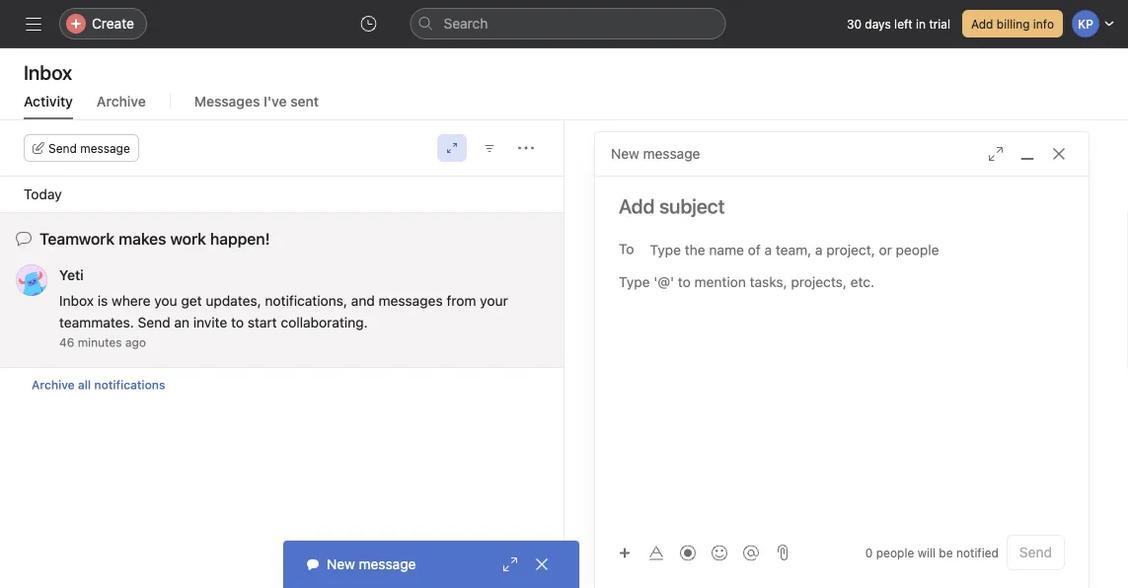 Task type: describe. For each thing, give the bounding box(es) containing it.
Type the name of a team, a project, or people text field
[[650, 238, 954, 261]]

days
[[865, 17, 891, 31]]

and
[[351, 293, 375, 309]]

archive link
[[97, 93, 146, 119]]

at mention image
[[743, 545, 759, 561]]

you
[[154, 293, 177, 309]]

create button
[[59, 8, 147, 39]]

sent
[[290, 93, 319, 110]]

insert an object image
[[619, 547, 631, 559]]

notified
[[956, 546, 999, 560]]

send message
[[48, 141, 130, 155]]

be
[[939, 546, 953, 560]]

send inside 'yeti inbox is where you get updates, notifications, and messages from your teammates. send an invite to start collaborating. 46 minutes ago'
[[138, 314, 170, 331]]

send for send message
[[48, 141, 77, 155]]

Add subject text field
[[595, 192, 1089, 220]]

messages i've sent
[[194, 93, 319, 110]]

search list box
[[410, 8, 726, 39]]

invite
[[193, 314, 227, 331]]

search
[[444, 15, 488, 32]]

start
[[248, 314, 277, 331]]

archive all notifications button
[[0, 368, 564, 402]]

expand popout to full screen image
[[988, 146, 1004, 162]]

will
[[918, 546, 936, 560]]

46
[[59, 336, 74, 349]]

create
[[92, 15, 134, 32]]

archive for archive
[[97, 93, 146, 110]]

trial
[[929, 17, 950, 31]]

expand new message image
[[502, 557, 518, 572]]

where
[[112, 293, 151, 309]]

formatting image
[[648, 545, 664, 561]]

archive for archive all notifications
[[32, 378, 75, 392]]

work happen!
[[170, 229, 270, 248]]

notifications
[[94, 378, 165, 392]]

send for send
[[1019, 544, 1052, 561]]

in
[[916, 17, 926, 31]]

30 days left in trial
[[847, 17, 950, 31]]

0 vertical spatial inbox
[[24, 60, 72, 83]]

billing
[[997, 17, 1030, 31]]

yeti
[[59, 267, 84, 283]]

activity link
[[24, 93, 73, 119]]

teamwork makes work happen!
[[39, 229, 270, 248]]



Task type: vqa. For each thing, say whether or not it's contained in the screenshot.
Create custom template
no



Task type: locate. For each thing, give the bounding box(es) containing it.
inbox
[[24, 60, 72, 83], [59, 293, 94, 309]]

from
[[446, 293, 476, 309]]

archive all notifications
[[32, 378, 165, 392]]

send
[[48, 141, 77, 155], [138, 314, 170, 331], [1019, 544, 1052, 561]]

info
[[1033, 17, 1054, 31]]

people
[[876, 546, 914, 560]]

30
[[847, 17, 862, 31]]

0
[[865, 546, 873, 560]]

ago
[[125, 336, 146, 349]]

record a video image
[[680, 545, 696, 561]]

1 vertical spatial send
[[138, 314, 170, 331]]

1 horizontal spatial archive
[[97, 93, 146, 110]]

inbox inside 'yeti inbox is where you get updates, notifications, and messages from your teammates. send an invite to start collaborating. 46 minutes ago'
[[59, 293, 94, 309]]

messages
[[379, 293, 443, 309]]

collaborating.
[[281, 314, 368, 331]]

add billing info button
[[962, 10, 1063, 38]]

inbox down yeti
[[59, 293, 94, 309]]

toolbar inside dialog
[[611, 538, 769, 567]]

dialog
[[595, 132, 1089, 588]]

history image
[[361, 16, 377, 32]]

archive left all
[[32, 378, 75, 392]]

0 vertical spatial send
[[48, 141, 77, 155]]

teammates.
[[59, 314, 134, 331]]

teamwork
[[39, 229, 115, 248]]

left
[[894, 17, 913, 31]]

messages i've sent link
[[194, 93, 319, 119]]

dialog containing new message
[[595, 132, 1089, 588]]

your
[[480, 293, 508, 309]]

yeti inbox is where you get updates, notifications, and messages from your teammates. send an invite to start collaborating. 46 minutes ago
[[59, 267, 512, 349]]

an
[[174, 314, 190, 331]]

send right notified in the right of the page
[[1019, 544, 1052, 561]]

add
[[971, 17, 993, 31]]

0 vertical spatial archive
[[97, 93, 146, 110]]

updates,
[[206, 293, 261, 309]]

1 vertical spatial archive
[[32, 378, 75, 392]]

1 vertical spatial new message
[[327, 556, 416, 572]]

0 horizontal spatial close image
[[534, 557, 550, 572]]

message
[[80, 141, 130, 155]]

i've
[[264, 93, 287, 110]]

to
[[619, 240, 634, 257]]

send left message at the top of the page
[[48, 141, 77, 155]]

new message
[[611, 145, 700, 162], [327, 556, 416, 572]]

get
[[181, 293, 202, 309]]

archive up message at the top of the page
[[97, 93, 146, 110]]

1 horizontal spatial new message
[[611, 145, 700, 162]]

close image
[[1051, 146, 1067, 162], [534, 557, 550, 572]]

0 horizontal spatial send
[[48, 141, 77, 155]]

messages
[[194, 93, 260, 110]]

inbox up activity
[[24, 60, 72, 83]]

1 vertical spatial inbox
[[59, 293, 94, 309]]

send down you
[[138, 314, 170, 331]]

all
[[78, 378, 91, 392]]

toolbar
[[611, 538, 769, 567]]

emoji image
[[712, 545, 727, 561]]

1 vertical spatial close image
[[534, 557, 550, 572]]

today
[[24, 186, 62, 202]]

send inside dialog
[[1019, 544, 1052, 561]]

makes
[[119, 229, 166, 248]]

close image right expand new message icon
[[534, 557, 550, 572]]

send message button
[[24, 134, 139, 162]]

0 vertical spatial new message
[[611, 145, 700, 162]]

activity
[[24, 93, 73, 110]]

to
[[231, 314, 244, 331]]

2 horizontal spatial send
[[1019, 544, 1052, 561]]

add billing info
[[971, 17, 1054, 31]]

2 vertical spatial send
[[1019, 544, 1052, 561]]

archive inside button
[[32, 378, 75, 392]]

minutes
[[78, 336, 122, 349]]

send button
[[1007, 535, 1065, 570]]

close image right minimize image
[[1051, 146, 1067, 162]]

0 vertical spatial close image
[[1051, 146, 1067, 162]]

1 horizontal spatial close image
[[1051, 146, 1067, 162]]

search button
[[410, 8, 726, 39]]

notifications,
[[265, 293, 347, 309]]

0 horizontal spatial archive
[[32, 378, 75, 392]]

expand sidebar image
[[26, 16, 41, 32]]

archive
[[97, 93, 146, 110], [32, 378, 75, 392]]

0 people will be notified
[[865, 546, 999, 560]]

minimize image
[[1020, 146, 1035, 162]]

more actions image
[[518, 140, 534, 156]]

0 horizontal spatial new message
[[327, 556, 416, 572]]

1 horizontal spatial send
[[138, 314, 170, 331]]

is
[[98, 293, 108, 309]]



